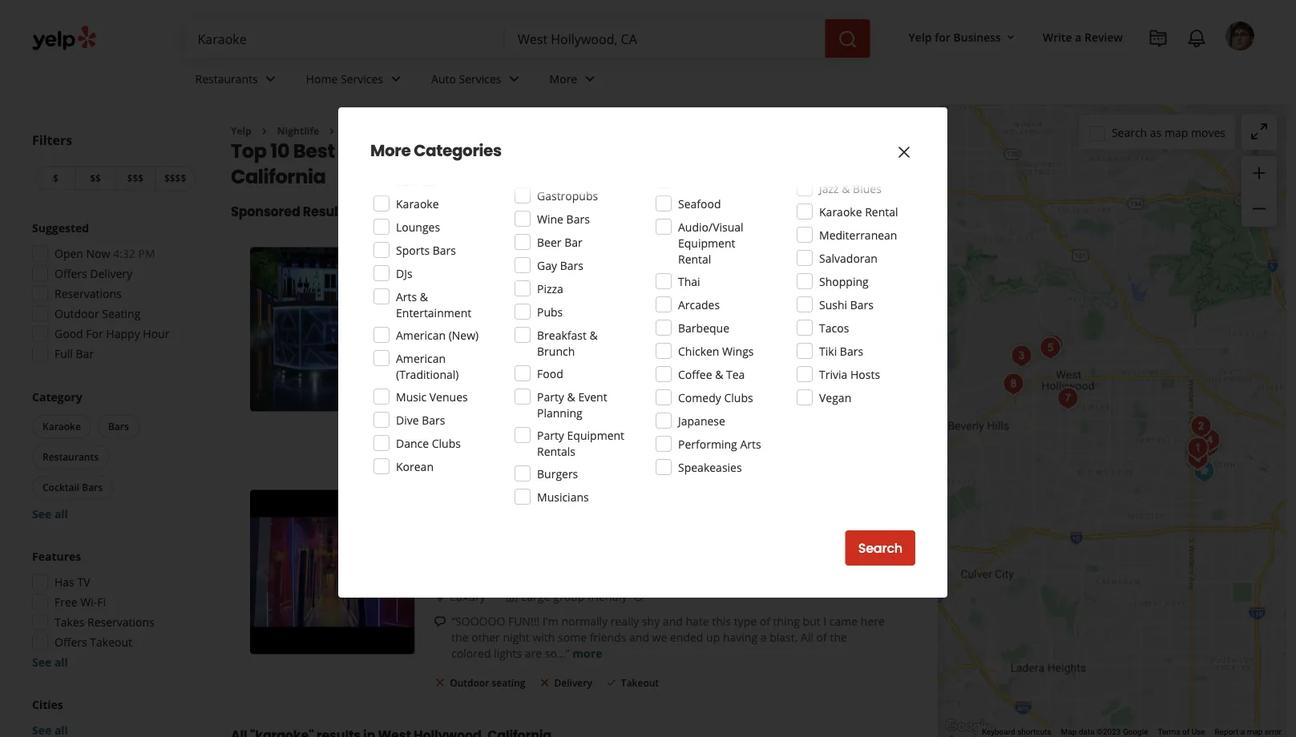 Task type: vqa. For each thing, say whether or not it's contained in the screenshot.
tab list
no



Task type: locate. For each thing, give the bounding box(es) containing it.
takes
[[55, 615, 84, 630]]

mother lode image
[[998, 368, 1030, 400]]

takeout right 16 checkmark v2 image
[[621, 677, 659, 690]]

1 vertical spatial outdoor seating
[[450, 677, 525, 690]]

2 seating from the top
[[492, 677, 525, 690]]

group
[[1242, 156, 1277, 227], [27, 220, 199, 367], [29, 389, 199, 522], [27, 549, 199, 670]]

party inside party & event planning
[[537, 389, 564, 404]]

0 horizontal spatial 16 close v2 image
[[434, 434, 447, 446]]

1 vertical spatial 16 close v2 image
[[538, 676, 551, 689]]

0 horizontal spatial arts
[[396, 289, 417, 304]]

more down some
[[573, 646, 602, 661]]

0 vertical spatial more
[[549, 71, 577, 86]]

until
[[474, 323, 497, 339]]

see all for features
[[32, 655, 68, 670]]

more for more categories
[[370, 139, 411, 162]]

& inside event planning & services
[[476, 158, 484, 173]]

search left as
[[1112, 125, 1147, 140]]

1 horizontal spatial yelp
[[909, 29, 932, 44]]

16 close v2 image for outdoor seating
[[434, 434, 447, 446]]

1 all from the top
[[54, 507, 68, 522]]

1 vertical spatial happy
[[559, 346, 593, 361]]

1 horizontal spatial restaurants
[[195, 71, 258, 86]]

bars for sushi bars
[[850, 297, 874, 312]]

1 vertical spatial search
[[858, 539, 903, 557]]

bars right sushi on the top right of page
[[850, 297, 874, 312]]

more inside dialog
[[370, 139, 411, 162]]

yelp for yelp for business
[[909, 29, 932, 44]]

offers for offers delivery
[[55, 266, 87, 281]]

16 close v2 image
[[434, 434, 447, 446], [538, 676, 551, 689]]

1 horizontal spatial event
[[578, 389, 607, 404]]

services right home
[[341, 71, 383, 86]]

wine bars
[[537, 211, 590, 226]]

bars inside cocktail bars button
[[82, 481, 103, 494]]

the down the was
[[554, 387, 572, 402]]

takeout down takes reservations
[[90, 635, 132, 650]]

keyboard
[[982, 727, 1015, 737]]

0 vertical spatial bar
[[564, 234, 582, 250]]

16 chevron right v2 image
[[258, 125, 271, 138], [326, 125, 338, 138]]

really up the friends
[[611, 614, 639, 629]]

free
[[55, 595, 77, 610]]

& left tea at the right of page
[[715, 367, 723, 382]]

tacos
[[819, 320, 849, 335]]

offers down takes on the bottom left of page
[[55, 635, 87, 650]]

1 horizontal spatial pm
[[525, 323, 542, 339]]

planning inside event planning & services
[[428, 158, 473, 173]]

0 horizontal spatial yelp
[[231, 124, 252, 137]]

happy down the seating
[[106, 326, 140, 341]]

map left error
[[1247, 727, 1263, 737]]

american (new)
[[396, 327, 479, 343]]

0 vertical spatial 16 close v2 image
[[434, 434, 447, 446]]

yelp left the "10"
[[231, 124, 252, 137]]

equipment inside party equipment rentals
[[567, 428, 624, 443]]

0 horizontal spatial really
[[576, 371, 604, 386]]

yelp inside yelp for business button
[[909, 29, 932, 44]]

0 vertical spatial party
[[537, 389, 564, 404]]

pm right 6:00
[[525, 323, 542, 339]]

trivia
[[819, 367, 847, 382]]

were down pretty
[[601, 387, 626, 402]]

tv
[[77, 575, 90, 590]]

1 horizontal spatial map
[[1247, 727, 1263, 737]]

bars button
[[98, 415, 139, 439]]

see all button up cities
[[32, 655, 68, 670]]

0 horizontal spatial palm tree karaoke 棕榈樹 ktv image
[[250, 490, 415, 655]]

1 horizontal spatial delivery
[[554, 677, 592, 690]]

rental up thai on the top
[[678, 251, 711, 267]]

search inside button
[[858, 539, 903, 557]]

restaurants inside business categories element
[[195, 71, 258, 86]]

bars up restaurants button
[[108, 420, 129, 433]]

american down entertainment
[[396, 327, 446, 343]]

24 chevron down v2 image inside home services link
[[386, 69, 406, 88]]

clubs right the dance
[[432, 436, 461, 451]]

2 16 chevron right v2 image from the left
[[326, 125, 338, 138]]

bars for sports bars
[[433, 242, 456, 258]]

0 vertical spatial seating
[[492, 434, 525, 447]]

1 horizontal spatial happy
[[559, 346, 593, 361]]

bars right the sports on the top
[[433, 242, 456, 258]]

ended
[[670, 630, 703, 645]]

1 vertical spatial arts
[[740, 436, 761, 452]]

all down cocktail
[[54, 507, 68, 522]]

keyboard shortcuts
[[982, 727, 1051, 737]]

the
[[554, 387, 572, 402], [451, 630, 469, 645], [830, 630, 847, 645]]

equipment down party…"
[[567, 428, 624, 443]]

1 vertical spatial all
[[54, 655, 68, 670]]

2 all from the top
[[54, 655, 68, 670]]

the inside the spot was really pretty and they had a great songs. the rooms were clean and well kept the staff were so nice and polite and he even let me look around before my party…"
[[554, 387, 572, 402]]

16 close v2 image right the dance
[[434, 434, 447, 446]]

and up nice
[[641, 371, 661, 386]]

0 vertical spatial happy
[[106, 326, 140, 341]]

24 chevron down v2 image left home
[[261, 69, 280, 88]]

clubs for comedy clubs
[[724, 390, 753, 405]]

friendly
[[587, 589, 627, 604]]

see all button down cocktail
[[32, 507, 68, 522]]

0 vertical spatial see all button
[[32, 507, 68, 522]]

shy
[[642, 614, 660, 629]]

spot was really pretty and they had a great songs. the rooms were clean and well kept the staff were so nice and polite and he even let me look around before my party…"
[[451, 371, 874, 418]]

"the karaoke
[[451, 371, 524, 386]]

filters
[[32, 131, 72, 149]]

1 vertical spatial map
[[1247, 727, 1263, 737]]

search for search as map moves
[[1112, 125, 1147, 140]]

closed
[[434, 323, 471, 339]]

karaoke right best
[[339, 137, 420, 164]]

16 happy hour specials v2 image
[[543, 347, 556, 360]]

of right the all
[[816, 630, 827, 645]]

services down more categories
[[396, 174, 438, 189]]

bars right cocktail
[[82, 481, 103, 494]]

a inside "sooooo fun!!! i'm normally really shy and hate this type of thing but i came here the other night with some friends and we ended up having a blast. all of the colored lights are so…"
[[760, 630, 767, 645]]

a
[[1075, 29, 1082, 44], [713, 371, 719, 386], [760, 630, 767, 645], [1241, 727, 1245, 737]]

0 horizontal spatial of
[[760, 614, 770, 629]]

group
[[553, 589, 585, 604]]

1 vertical spatial see all button
[[32, 655, 68, 670]]

equipment for rentals
[[567, 428, 624, 443]]

so…"
[[545, 646, 570, 661]]

1 horizontal spatial planning
[[537, 405, 583, 420]]

really up staff
[[576, 371, 604, 386]]

karaoke down category
[[42, 420, 81, 433]]

the up colored
[[451, 630, 469, 645]]

0 horizontal spatial happy
[[106, 326, 140, 341]]

4.3 star rating image
[[434, 274, 520, 290]]

seating down lights
[[492, 677, 525, 690]]

search for search
[[858, 539, 903, 557]]

1 vertical spatial more
[[370, 139, 411, 162]]

outdoor seating down colored
[[450, 677, 525, 690]]

clubs down the great on the right bottom
[[724, 390, 753, 405]]

& right jazz on the top
[[842, 181, 850, 196]]

0 vertical spatial rosen karaoke by pharaoh image
[[250, 247, 415, 412]]

hour
[[143, 326, 169, 341]]

0 horizontal spatial karaoke button
[[32, 415, 91, 439]]

offers for offers takeout
[[55, 635, 87, 650]]

16 chevron right v2 image right nightlife
[[326, 125, 338, 138]]

american up seafood
[[707, 173, 756, 188]]

slideshow element for rosen karaoke by pharaoh
[[250, 247, 415, 412]]

1 vertical spatial more link
[[573, 646, 602, 661]]

jazz
[[819, 181, 839, 196]]

all
[[54, 507, 68, 522], [54, 655, 68, 670]]

offers delivery
[[55, 266, 132, 281]]

0 horizontal spatial clubs
[[432, 436, 461, 451]]

happy down breakfast
[[559, 346, 593, 361]]

american inside american (traditional)
[[396, 351, 446, 366]]

and down the they
[[669, 387, 689, 402]]

0 vertical spatial planning
[[428, 158, 473, 173]]

comedy
[[678, 390, 721, 405]]

spot
[[527, 371, 550, 386]]

& inside breakfast & brunch
[[590, 327, 598, 343]]

bars for gay bars
[[560, 258, 583, 273]]

results
[[303, 203, 350, 221]]

a inside the spot was really pretty and they had a great songs. the rooms were clean and well kept the staff were so nice and polite and he even let me look around before my party…"
[[713, 371, 719, 386]]

rosen karaoke by pharaoh link
[[434, 247, 648, 269]]

venues
[[429, 389, 468, 404]]

google image
[[942, 717, 995, 737]]

karaoke button down category
[[32, 415, 91, 439]]

delivery down open now 4:32 pm
[[90, 266, 132, 281]]

1 vertical spatial yelp
[[231, 124, 252, 137]]

1 horizontal spatial bar
[[564, 234, 582, 250]]

0 horizontal spatial services
[[341, 71, 383, 86]]

1 horizontal spatial clubs
[[724, 390, 753, 405]]

1 horizontal spatial palm tree karaoke 棕榈樹 ktv image
[[1188, 456, 1220, 488]]

1 slideshow element from the top
[[250, 247, 415, 412]]

nightlife
[[277, 124, 319, 137]]

near
[[424, 137, 470, 164]]

1 16 chevron right v2 image from the left
[[258, 125, 271, 138]]

1 vertical spatial restaurants
[[42, 450, 99, 464]]

bars inside the bars button
[[108, 420, 129, 433]]

see for category
[[32, 507, 52, 522]]

& for breakfast & brunch
[[590, 327, 598, 343]]

bars down gastropubs
[[566, 211, 590, 226]]

1 horizontal spatial were
[[848, 371, 874, 386]]

karaoke button up closed
[[434, 298, 480, 314]]

0 vertical spatial american
[[707, 173, 756, 188]]

bars for cocktail bars
[[82, 481, 103, 494]]

0 horizontal spatial event
[[396, 158, 425, 173]]

(642 reviews)
[[546, 274, 614, 289]]

report
[[1215, 727, 1239, 737]]

karaoke down jazz & blues
[[819, 204, 862, 219]]

event
[[396, 158, 425, 173], [578, 389, 607, 404]]

0 horizontal spatial equipment
[[567, 428, 624, 443]]

equipment down audio/visual
[[678, 235, 735, 250]]

reservations down offers delivery
[[55, 286, 122, 301]]

write
[[1043, 29, 1072, 44]]

©2023
[[1097, 727, 1121, 737]]

2 see all from the top
[[32, 655, 68, 670]]

planning
[[428, 158, 473, 173], [537, 405, 583, 420]]

yelp left for at the right top of the page
[[909, 29, 932, 44]]

0 horizontal spatial search
[[858, 539, 903, 557]]

bars up trivia hosts
[[840, 343, 863, 359]]

more for more
[[549, 71, 577, 86]]

sponsored results
[[231, 203, 350, 221]]

cocktail bars button
[[32, 476, 113, 500]]

1 vertical spatial equipment
[[567, 428, 624, 443]]

0 horizontal spatial takeout
[[90, 635, 132, 650]]

chicken wings
[[678, 343, 754, 359]]

offers takeout
[[55, 635, 132, 650]]

outdoor inside group
[[55, 306, 99, 321]]

0 vertical spatial search
[[1112, 125, 1147, 140]]

offers down open
[[55, 266, 87, 281]]

& for party & event planning
[[567, 389, 575, 404]]

1 24 chevron down v2 image from the left
[[261, 69, 280, 88]]

0 horizontal spatial pm
[[138, 246, 155, 261]]

clubs
[[724, 390, 753, 405], [432, 436, 461, 451]]

slideshow element for palm tree karaoke 棕榈樹 ktv
[[250, 490, 415, 655]]

coffee
[[678, 367, 712, 382]]

info icon image
[[670, 346, 683, 359], [670, 346, 683, 359], [632, 589, 645, 602], [632, 589, 645, 602]]

pm right 4:32
[[138, 246, 155, 261]]

were right trivia
[[848, 371, 874, 386]]

1 see from the top
[[32, 507, 52, 522]]

see all for category
[[32, 507, 68, 522]]

he
[[747, 387, 760, 402]]

map right as
[[1165, 125, 1188, 140]]

1 vertical spatial takeout
[[621, 677, 659, 690]]

features
[[32, 549, 81, 564]]

dance
[[396, 436, 429, 451]]

0 horizontal spatial more
[[370, 139, 411, 162]]

party equipment rentals
[[537, 428, 624, 459]]

2 see from the top
[[32, 655, 52, 670]]

party inside party equipment rentals
[[537, 428, 564, 443]]

10
[[270, 137, 289, 164]]

pharaoh
[[581, 247, 648, 269]]

1 vertical spatial party
[[537, 428, 564, 443]]

see all button for features
[[32, 655, 68, 670]]

seafood
[[678, 196, 721, 211]]

home services link
[[293, 58, 418, 104]]

restaurants up cocktail bars
[[42, 450, 99, 464]]

other
[[471, 630, 500, 645]]

4 24 chevron down v2 image from the left
[[580, 69, 600, 88]]

outdoor seating down around
[[450, 434, 525, 447]]

by
[[557, 247, 577, 269]]

party
[[537, 389, 564, 404], [537, 428, 564, 443]]

& right near
[[476, 158, 484, 173]]

0 vertical spatial outdoor seating
[[450, 434, 525, 447]]

arts right performing
[[740, 436, 761, 452]]

see all down cocktail
[[32, 507, 68, 522]]

karaoke down burgers
[[518, 490, 585, 512]]

1 offers from the top
[[55, 266, 87, 281]]

16 luxury v2 image
[[434, 590, 447, 603]]

1 party from the top
[[537, 389, 564, 404]]

restaurants up yelp link at the left top of the page
[[195, 71, 258, 86]]

i'm
[[542, 614, 559, 629]]

24 chevron down v2 image inside restaurants link
[[261, 69, 280, 88]]

a right write
[[1075, 29, 1082, 44]]

business categories element
[[182, 58, 1254, 104]]

1 vertical spatial bar
[[76, 346, 94, 361]]

"sooooo
[[451, 614, 505, 629]]

of left use
[[1182, 727, 1190, 737]]

more link down some
[[573, 646, 602, 661]]

2 party from the top
[[537, 428, 564, 443]]

rosen karaoke by pharaoh image
[[250, 247, 415, 412], [1182, 443, 1214, 475]]

of right type
[[760, 614, 770, 629]]

24 chevron down v2 image inside auto services link
[[505, 69, 524, 88]]

1 horizontal spatial 16 chevron right v2 image
[[326, 125, 338, 138]]

group containing features
[[27, 549, 199, 670]]

bar inside more categories dialog
[[564, 234, 582, 250]]

palm tree karaoke 棕榈樹 ktv
[[434, 490, 671, 512]]

bar right full
[[76, 346, 94, 361]]

1 horizontal spatial the
[[554, 387, 572, 402]]

the down 'came' at the bottom right of the page
[[830, 630, 847, 645]]

delivery down so…"
[[554, 677, 592, 690]]

0 horizontal spatial bar
[[76, 346, 94, 361]]

arts down djs
[[396, 289, 417, 304]]

2 horizontal spatial services
[[459, 71, 501, 86]]

0 vertical spatial yelp
[[909, 29, 932, 44]]

more up hollywood,
[[549, 71, 577, 86]]

pharaoh karaoke lounge image
[[1182, 432, 1214, 464], [1182, 432, 1214, 464]]

all down offers takeout
[[54, 655, 68, 670]]

24 chevron down v2 image left auto at the left top
[[386, 69, 406, 88]]

2 vertical spatial of
[[1182, 727, 1190, 737]]

more link
[[592, 403, 622, 418], [573, 646, 602, 661]]

0 vertical spatial offers
[[55, 266, 87, 281]]

"sooooo fun!!! i'm normally really shy and hate this type of thing but i came here the other night with some friends and we ended up having a blast. all of the colored lights are so…"
[[451, 614, 885, 661]]

(traditional)
[[396, 367, 459, 382]]

services inside home services link
[[341, 71, 383, 86]]

2 offers from the top
[[55, 635, 87, 650]]

clubs for dance clubs
[[432, 436, 461, 451]]

a right had
[[713, 371, 719, 386]]

see down cocktail
[[32, 507, 52, 522]]

all for features
[[54, 655, 68, 670]]

palm tree karaoke 棕榈樹 ktv image
[[1188, 456, 1220, 488], [250, 490, 415, 655]]

expand map image
[[1250, 122, 1269, 141]]

gastropubs
[[537, 188, 598, 203]]

west
[[474, 137, 523, 164]]

& up entertainment
[[420, 289, 428, 304]]

see all up cities
[[32, 655, 68, 670]]

pm for open now 4:32 pm
[[138, 246, 155, 261]]

1 vertical spatial were
[[601, 387, 626, 402]]

event planning & services
[[396, 158, 484, 189]]

good
[[55, 326, 83, 341]]

1 horizontal spatial 16 close v2 image
[[538, 676, 551, 689]]

offers
[[55, 266, 87, 281], [55, 635, 87, 650]]

0 horizontal spatial map
[[1165, 125, 1188, 140]]

1 horizontal spatial more
[[549, 71, 577, 86]]

1 vertical spatial rental
[[678, 251, 711, 267]]

closed until 6:00 pm
[[434, 323, 542, 339]]

4.3
[[527, 274, 543, 289]]

1 vertical spatial pm
[[525, 323, 542, 339]]

1 see all from the top
[[32, 507, 68, 522]]

1 horizontal spatial really
[[611, 614, 639, 629]]

see all
[[32, 507, 68, 522], [32, 655, 68, 670]]

(new)
[[449, 327, 479, 343]]

audio/visual equipment rental
[[678, 219, 744, 267]]

0 vertical spatial delivery
[[90, 266, 132, 281]]

search up here
[[858, 539, 903, 557]]

24 chevron down v2 image inside more link
[[580, 69, 600, 88]]

0 vertical spatial all
[[54, 507, 68, 522]]

0 vertical spatial clubs
[[724, 390, 753, 405]]

services for auto services
[[459, 71, 501, 86]]

outdoor down around
[[450, 434, 489, 447]]

24 chevron down v2 image
[[261, 69, 280, 88], [386, 69, 406, 88], [505, 69, 524, 88], [580, 69, 600, 88]]

0 vertical spatial outdoor
[[55, 306, 99, 321]]

bars
[[566, 211, 590, 226], [433, 242, 456, 258], [560, 258, 583, 273], [850, 297, 874, 312], [840, 343, 863, 359], [422, 412, 445, 428], [108, 420, 129, 433], [82, 481, 103, 494]]

great
[[722, 371, 749, 386]]

4:32
[[113, 246, 135, 261]]

cocktail
[[42, 481, 79, 494]]

1 vertical spatial more
[[573, 646, 602, 661]]

2 see all button from the top
[[32, 655, 68, 670]]

1 vertical spatial karaoke button
[[32, 415, 91, 439]]

vegan
[[819, 390, 851, 405]]

0 horizontal spatial restaurants
[[42, 450, 99, 464]]

1 horizontal spatial of
[[816, 630, 827, 645]]

equipment inside audio/visual equipment rental
[[678, 235, 735, 250]]

music
[[396, 389, 427, 404]]

group containing suggested
[[27, 220, 199, 367]]

see up cities
[[32, 655, 52, 670]]

1 vertical spatial really
[[611, 614, 639, 629]]

before
[[493, 403, 527, 418]]

and down '"the karaoke'
[[482, 387, 502, 402]]

3 24 chevron down v2 image from the left
[[505, 69, 524, 88]]

slideshow element
[[250, 247, 415, 412], [250, 490, 415, 655]]

0 horizontal spatial were
[[601, 387, 626, 402]]

sushi bars
[[819, 297, 874, 312]]

error
[[1265, 727, 1282, 737]]

bars down "music venues"
[[422, 412, 445, 428]]

16 speech v2 image
[[434, 616, 447, 628]]

2 24 chevron down v2 image from the left
[[386, 69, 406, 88]]

1 vertical spatial american
[[396, 327, 446, 343]]

bar right beer at the top of page
[[564, 234, 582, 250]]

1 horizontal spatial karaoke button
[[434, 298, 480, 314]]

bars for tiki bars
[[840, 343, 863, 359]]

outdoor up good at left
[[55, 306, 99, 321]]

0 vertical spatial equipment
[[678, 235, 735, 250]]

bars up (642 reviews)
[[560, 258, 583, 273]]

seating down before
[[492, 434, 525, 447]]

& up hour
[[590, 327, 598, 343]]

6:00
[[500, 323, 522, 339]]

2 vertical spatial american
[[396, 351, 446, 366]]

normally
[[561, 614, 608, 629]]

american up (traditional)
[[396, 351, 446, 366]]

& inside arts & entertainment
[[420, 289, 428, 304]]

16 close v2 image down are
[[538, 676, 551, 689]]

services right auto at the left top
[[459, 71, 501, 86]]

more link down staff
[[592, 403, 622, 418]]

restaurants inside button
[[42, 450, 99, 464]]

more left near
[[370, 139, 411, 162]]

1 see all button from the top
[[32, 507, 68, 522]]

& down the was
[[567, 389, 575, 404]]

lights
[[494, 646, 522, 661]]

shopping
[[819, 274, 869, 289]]

rental down blues
[[865, 204, 898, 219]]

& inside party & event planning
[[567, 389, 575, 404]]

more inside business categories element
[[549, 71, 577, 86]]

party down the was
[[537, 389, 564, 404]]

1 vertical spatial offers
[[55, 635, 87, 650]]

None search field
[[185, 19, 873, 58]]

a left the blast.
[[760, 630, 767, 645]]

close image
[[895, 143, 914, 162]]

0 vertical spatial map
[[1165, 125, 1188, 140]]

next image
[[389, 320, 408, 339]]

2 slideshow element from the top
[[250, 490, 415, 655]]

services inside auto services link
[[459, 71, 501, 86]]

kiss kiss bang bang image
[[1193, 430, 1225, 462]]

1 horizontal spatial rental
[[865, 204, 898, 219]]

the den on sunset image
[[1037, 330, 1069, 362]]

0 vertical spatial slideshow element
[[250, 247, 415, 412]]



Task type: describe. For each thing, give the bounding box(es) containing it.
are
[[525, 646, 542, 661]]

barbeque
[[678, 320, 729, 335]]

my
[[530, 403, 546, 418]]

wings
[[722, 343, 754, 359]]

1 vertical spatial palm tree karaoke 棕榈樹 ktv image
[[250, 490, 415, 655]]

map region
[[800, 0, 1296, 737]]

auto
[[431, 71, 456, 86]]

& for jazz & blues
[[842, 181, 850, 196]]

lounges
[[396, 219, 440, 234]]

yelp for yelp link at the left top of the page
[[231, 124, 252, 137]]

yelp for business
[[909, 29, 1001, 44]]

type
[[734, 614, 757, 629]]

karaoke up 4.3 link
[[486, 247, 553, 269]]

kept
[[528, 387, 552, 402]]

map for moves
[[1165, 125, 1188, 140]]

more categories dialog
[[0, 0, 1296, 737]]

bar for beer bar
[[564, 234, 582, 250]]

bars for wine bars
[[566, 211, 590, 226]]

kibitz room image
[[1052, 383, 1084, 415]]

projects image
[[1149, 29, 1168, 48]]

1 vertical spatial reservations
[[87, 615, 155, 630]]

more link
[[537, 58, 613, 104]]

and down the great on the right bottom
[[724, 387, 744, 402]]

equipment for rental
[[678, 235, 735, 250]]

sports bars
[[396, 242, 456, 258]]

really inside "sooooo fun!!! i'm normally really shy and hate this type of thing but i came here the other night with some friends and we ended up having a blast. all of the colored lights are so…"
[[611, 614, 639, 629]]

1 seating from the top
[[492, 434, 525, 447]]

24 chevron down v2 image for more
[[580, 69, 600, 88]]

free wi-fi
[[55, 595, 106, 610]]

16 private events v2 image
[[434, 347, 447, 360]]

party & event planning
[[537, 389, 607, 420]]

rooms
[[811, 371, 845, 386]]

large group friendly
[[521, 589, 627, 604]]

karaoke up lounges
[[396, 196, 439, 211]]

restaurants for restaurants button
[[42, 450, 99, 464]]

pizza
[[537, 281, 563, 296]]

16 info v2 image
[[893, 147, 906, 160]]

performing arts
[[678, 436, 761, 452]]

more categories
[[370, 139, 502, 162]]

previous image
[[256, 563, 276, 582]]

outdoor seating
[[55, 306, 141, 321]]

party for party & event planning
[[537, 389, 564, 404]]

american for american (traditional)
[[396, 351, 446, 366]]

brunch
[[537, 343, 575, 359]]

top 10 best karaoke near west hollywood, california
[[231, 137, 634, 190]]

california
[[231, 163, 326, 190]]

for
[[86, 326, 103, 341]]

yelp for business button
[[902, 22, 1024, 51]]

food
[[537, 366, 563, 381]]

0 vertical spatial of
[[760, 614, 770, 629]]

arts inside arts & entertainment
[[396, 289, 417, 304]]

pretty
[[607, 371, 639, 386]]

pubs
[[537, 304, 563, 319]]

songs.
[[752, 371, 786, 386]]

sponsored
[[231, 203, 300, 221]]

wi-
[[80, 595, 97, 610]]

a right report
[[1241, 727, 1245, 737]]

0 vertical spatial takeout
[[90, 635, 132, 650]]

gay
[[537, 258, 557, 273]]

good for happy hour
[[55, 326, 169, 341]]

group containing category
[[29, 389, 199, 522]]

report a map error
[[1215, 727, 1282, 737]]

cocktail bars
[[42, 481, 103, 494]]

16 chevron down v2 image
[[1004, 31, 1017, 44]]

here
[[861, 614, 885, 629]]

24 chevron down v2 image for restaurants
[[261, 69, 280, 88]]

karaoke link
[[434, 298, 480, 314]]

polite
[[692, 387, 721, 402]]

arcades
[[678, 297, 720, 312]]

zoom out image
[[1250, 199, 1269, 218]]

cities group
[[32, 697, 199, 737]]

dive bars
[[396, 412, 445, 428]]

bars for dive bars
[[422, 412, 445, 428]]

really inside the spot was really pretty and they had a great songs. the rooms were clean and well kept the staff were so nice and polite and he even let me look around before my party…"
[[576, 371, 604, 386]]

japanese
[[678, 413, 725, 428]]

korean
[[396, 459, 434, 474]]

google
[[1123, 727, 1148, 737]]

16 speech v2 image
[[434, 373, 447, 385]]

$$$ button
[[115, 166, 155, 190]]

event inside party & event planning
[[578, 389, 607, 404]]

棕榈樹
[[589, 490, 637, 512]]

pm for closed until 6:00 pm
[[525, 323, 542, 339]]

planning inside party & event planning
[[537, 405, 583, 420]]

1 vertical spatial of
[[816, 630, 827, 645]]

auto services
[[431, 71, 501, 86]]

performing
[[678, 436, 737, 452]]

breakfast
[[537, 327, 587, 343]]

fun!!!
[[508, 614, 540, 629]]

speakeasies
[[678, 460, 742, 475]]

1 horizontal spatial arts
[[740, 436, 761, 452]]

previous image
[[256, 320, 276, 339]]

24 chevron down v2 image for auto services
[[505, 69, 524, 88]]

american for american (new)
[[396, 327, 446, 343]]

even
[[763, 387, 788, 402]]

bar for full bar
[[76, 346, 94, 361]]

i
[[823, 614, 827, 629]]

audio/visual
[[678, 219, 744, 234]]

and down shy
[[629, 630, 649, 645]]

nice
[[644, 387, 666, 402]]

karaoke inside top 10 best karaoke near west hollywood, california
[[339, 137, 420, 164]]

latin
[[678, 173, 704, 188]]

16 close v2 image for delivery
[[538, 676, 551, 689]]

rentals
[[537, 444, 576, 459]]

& for arts & entertainment
[[420, 289, 428, 304]]

outdoor for "the
[[450, 434, 489, 447]]

24 chevron down v2 image for home services
[[386, 69, 406, 88]]

restaurants button
[[32, 445, 109, 469]]

the naughty pig image
[[1034, 332, 1066, 364]]

& for coffee & tea
[[715, 367, 723, 382]]

musicians
[[537, 489, 589, 505]]

and up "we"
[[663, 614, 683, 629]]

tiki
[[819, 343, 837, 359]]

karaoke rental
[[819, 204, 898, 219]]

rosen karaoke by pharaoh
[[434, 247, 648, 269]]

thing
[[773, 614, 800, 629]]

takes reservations
[[55, 615, 155, 630]]

karaoke up closed
[[437, 299, 477, 313]]

$$$$ button
[[155, 166, 196, 190]]

2 horizontal spatial of
[[1182, 727, 1190, 737]]

terms of use link
[[1158, 727, 1205, 737]]

rosen karaoke by pharaoh image
[[1182, 443, 1214, 475]]

16 close v2 image
[[434, 676, 447, 689]]

clean
[[451, 387, 479, 402]]

with
[[533, 630, 555, 645]]

the good mic image
[[1006, 340, 1038, 372]]

full bar
[[55, 346, 94, 361]]

see all button for category
[[32, 507, 68, 522]]

up
[[706, 630, 720, 645]]

had
[[690, 371, 710, 386]]

shortcuts
[[1017, 727, 1051, 737]]

write a review link
[[1036, 22, 1129, 51]]

$ button
[[35, 166, 75, 190]]

0 vertical spatial were
[[848, 371, 874, 386]]

search as map moves
[[1112, 125, 1226, 140]]

we
[[652, 630, 667, 645]]

16 large group friendly v2 image
[[505, 590, 518, 603]]

open
[[55, 246, 83, 261]]

see for features
[[32, 655, 52, 670]]

services inside event planning & services
[[396, 174, 438, 189]]

2 outdoor seating from the top
[[450, 677, 525, 690]]

services for home services
[[341, 71, 383, 86]]

blues
[[853, 181, 882, 196]]

hour
[[596, 346, 621, 361]]

map for error
[[1247, 727, 1263, 737]]

event inside event planning & services
[[396, 158, 425, 173]]

1 outdoor seating from the top
[[450, 434, 525, 447]]

0 vertical spatial karaoke button
[[434, 298, 480, 314]]

0 vertical spatial rental
[[865, 204, 898, 219]]

palm tree karaoke 棕榈樹 ktv image inside map region
[[1188, 456, 1220, 488]]

luxury
[[450, 589, 486, 604]]

restaurants for restaurants link
[[195, 71, 258, 86]]

nightlife link
[[277, 124, 319, 137]]

0 horizontal spatial the
[[451, 630, 469, 645]]

party for party equipment rentals
[[537, 428, 564, 443]]

djs
[[396, 266, 412, 281]]

0 horizontal spatial delivery
[[90, 266, 132, 281]]

$$$$
[[164, 172, 186, 185]]

blah blah karaoke image
[[1185, 411, 1217, 443]]

0 vertical spatial more
[[592, 403, 622, 418]]

2 vertical spatial outdoor
[[450, 677, 489, 690]]

a inside "link"
[[1075, 29, 1082, 44]]

tiki bars
[[819, 343, 863, 359]]

salvadoran
[[819, 250, 878, 266]]

1 vertical spatial rosen karaoke by pharaoh image
[[1182, 443, 1214, 475]]

outdoor for reservations
[[55, 306, 99, 321]]

0 vertical spatial more link
[[592, 403, 622, 418]]

2 horizontal spatial the
[[830, 630, 847, 645]]

moves
[[1191, 125, 1226, 140]]

notifications image
[[1187, 29, 1206, 48]]

0 vertical spatial reservations
[[55, 286, 122, 301]]

16 checkmark v2 image
[[605, 676, 618, 689]]

auto services link
[[418, 58, 537, 104]]

for
[[935, 29, 951, 44]]

search image
[[838, 30, 857, 49]]

all for category
[[54, 507, 68, 522]]

rental inside audio/visual equipment rental
[[678, 251, 711, 267]]

0 horizontal spatial rosen karaoke by pharaoh image
[[250, 247, 415, 412]]

zoom in image
[[1250, 163, 1269, 183]]

1 vertical spatial delivery
[[554, 677, 592, 690]]

user actions element
[[896, 20, 1277, 119]]

young dong nohrehbang image
[[1194, 424, 1226, 456]]



